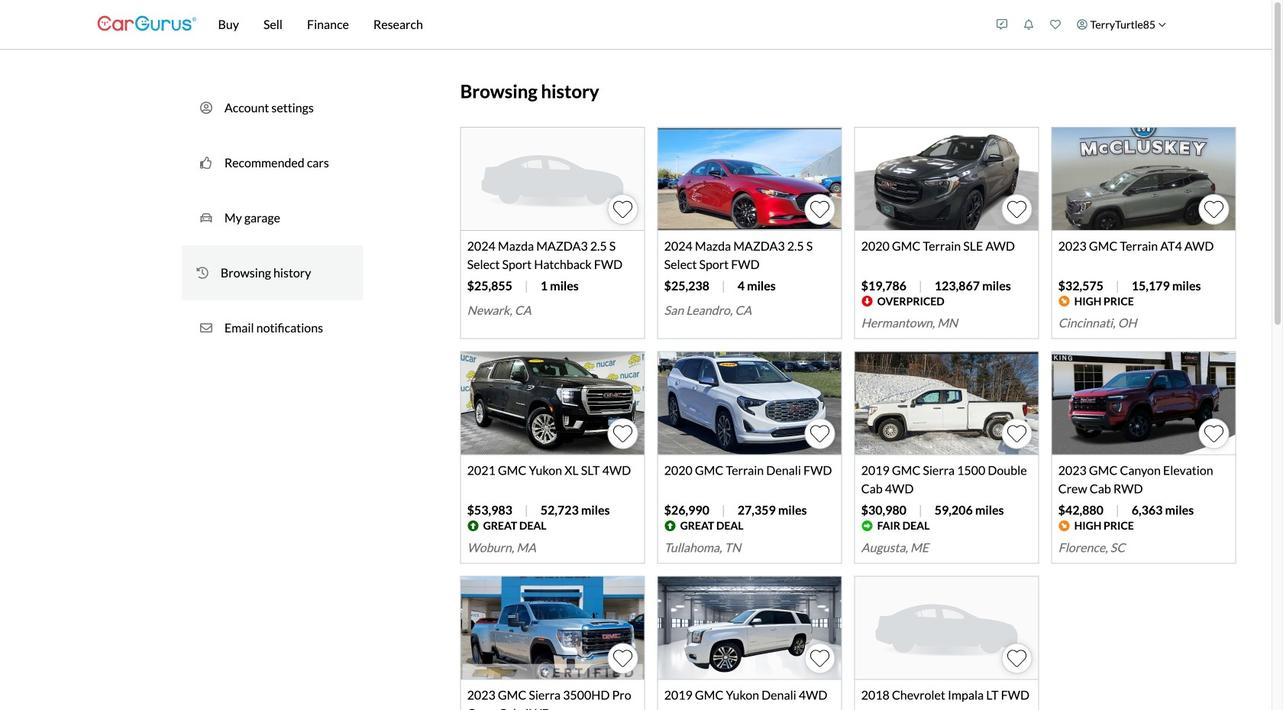 Task type: vqa. For each thing, say whether or not it's contained in the screenshot.
Verified
no



Task type: describe. For each thing, give the bounding box(es) containing it.
2020 gmc terrain sle awd image
[[856, 127, 1039, 231]]

saved cars image
[[1051, 19, 1062, 30]]

2021 gmc yukon xl slt 4wd image
[[461, 352, 645, 455]]

2024 mazda mazda3 2.5 s select sport fwd image
[[659, 127, 842, 231]]

add a car review image
[[997, 19, 1008, 30]]

2019 gmc yukon denali 4wd image
[[659, 577, 842, 680]]

car image
[[200, 210, 212, 225]]

open notifications image
[[1024, 19, 1035, 30]]

user circle image
[[200, 100, 212, 115]]

chevron down image
[[1159, 20, 1167, 28]]



Task type: locate. For each thing, give the bounding box(es) containing it.
menu bar
[[197, 0, 989, 49]]

2023 gmc sierra 3500hd pro crew cab 4wd image
[[461, 577, 645, 680]]

envelope image
[[200, 320, 212, 336]]

thumbs up image
[[200, 155, 212, 170]]

menu
[[989, 3, 1175, 46]]

menu item
[[1070, 3, 1175, 46]]

history image
[[196, 265, 209, 280]]

2023 gmc canyon elevation crew cab rwd image
[[1053, 352, 1236, 455]]

2023 gmc terrain at4 awd image
[[1053, 127, 1236, 231]]

2018 chevrolet impala lt fwd image
[[856, 577, 1039, 680]]

2019 gmc sierra 1500 double cab 4wd image
[[856, 352, 1039, 455]]

user icon image
[[1078, 19, 1088, 30]]

2024 mazda mazda3 2.5 s select sport hatchback fwd image
[[461, 127, 645, 231]]

2020 gmc terrain denali fwd image
[[659, 352, 842, 455]]



